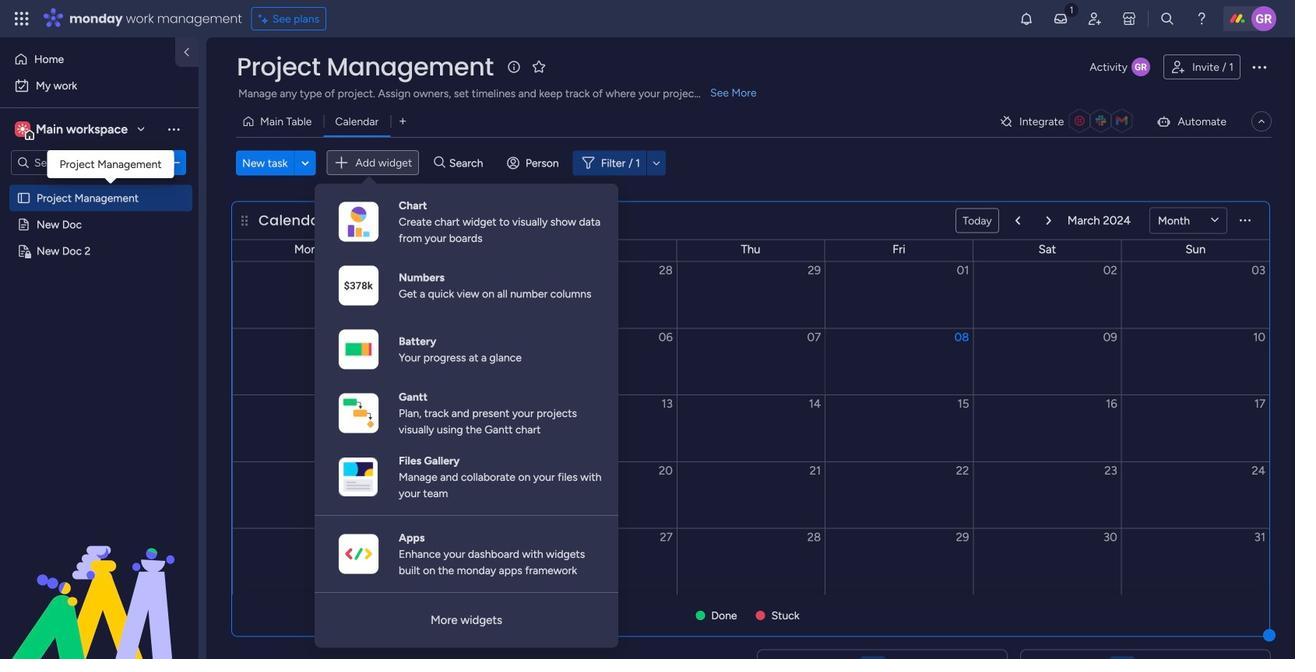 Task type: vqa. For each thing, say whether or not it's contained in the screenshot.
Priority
no



Task type: locate. For each thing, give the bounding box(es) containing it.
v2 search image
[[434, 154, 446, 172]]

2 vertical spatial option
[[0, 184, 199, 187]]

notifications image
[[1019, 11, 1035, 26]]

list arrow image
[[1016, 216, 1020, 226], [1047, 216, 1052, 226]]

invite members image
[[1088, 11, 1103, 26]]

public board image
[[16, 191, 31, 206]]

private board image
[[16, 244, 31, 259]]

0 vertical spatial options image
[[1250, 58, 1269, 76]]

options image
[[1250, 58, 1269, 76], [166, 155, 182, 171]]

1 vertical spatial option
[[9, 73, 189, 98]]

2 list arrow image from the left
[[1047, 216, 1052, 226]]

0 horizontal spatial list arrow image
[[1016, 216, 1020, 226]]

0 horizontal spatial options image
[[166, 155, 182, 171]]

see plans image
[[258, 10, 272, 27]]

1 list arrow image from the left
[[1016, 216, 1020, 226]]

lottie animation element
[[0, 502, 199, 660]]

0 vertical spatial option
[[9, 47, 166, 72]]

help image
[[1194, 11, 1210, 26]]

option
[[9, 47, 166, 72], [9, 73, 189, 98], [0, 184, 199, 187]]

collapse board header image
[[1256, 115, 1268, 128]]

board activity image
[[1132, 58, 1151, 76]]

public board image
[[16, 217, 31, 232]]

update feed image
[[1053, 11, 1069, 26]]

options image down workspace options icon
[[166, 155, 182, 171]]

Search in workspace field
[[33, 154, 130, 172]]

1 horizontal spatial list arrow image
[[1047, 216, 1052, 226]]

options image down greg robinson 'icon'
[[1250, 58, 1269, 76]]

list box
[[0, 182, 199, 475]]

None field
[[233, 51, 498, 83], [255, 211, 329, 231], [233, 51, 498, 83], [255, 211, 329, 231]]



Task type: describe. For each thing, give the bounding box(es) containing it.
more dots image
[[1240, 215, 1251, 227]]

1 image
[[1065, 1, 1079, 18]]

1 horizontal spatial options image
[[1250, 58, 1269, 76]]

add view image
[[400, 116, 406, 127]]

dapulse drag handle 3 image
[[242, 215, 248, 227]]

monday marketplace image
[[1122, 11, 1137, 26]]

add to favorites image
[[531, 59, 547, 74]]

Search field
[[446, 152, 492, 174]]

1 vertical spatial options image
[[166, 155, 182, 171]]

search everything image
[[1160, 11, 1176, 26]]

workspace selection element
[[15, 120, 130, 140]]

select product image
[[14, 11, 30, 26]]

workspace image
[[17, 121, 28, 138]]

workspace options image
[[166, 121, 182, 137]]

lottie animation image
[[0, 502, 199, 660]]

workspace image
[[15, 121, 30, 138]]

arrow down image
[[647, 154, 666, 172]]

show board description image
[[505, 59, 523, 75]]

greg robinson image
[[1252, 6, 1277, 31]]

angle down image
[[302, 157, 309, 169]]



